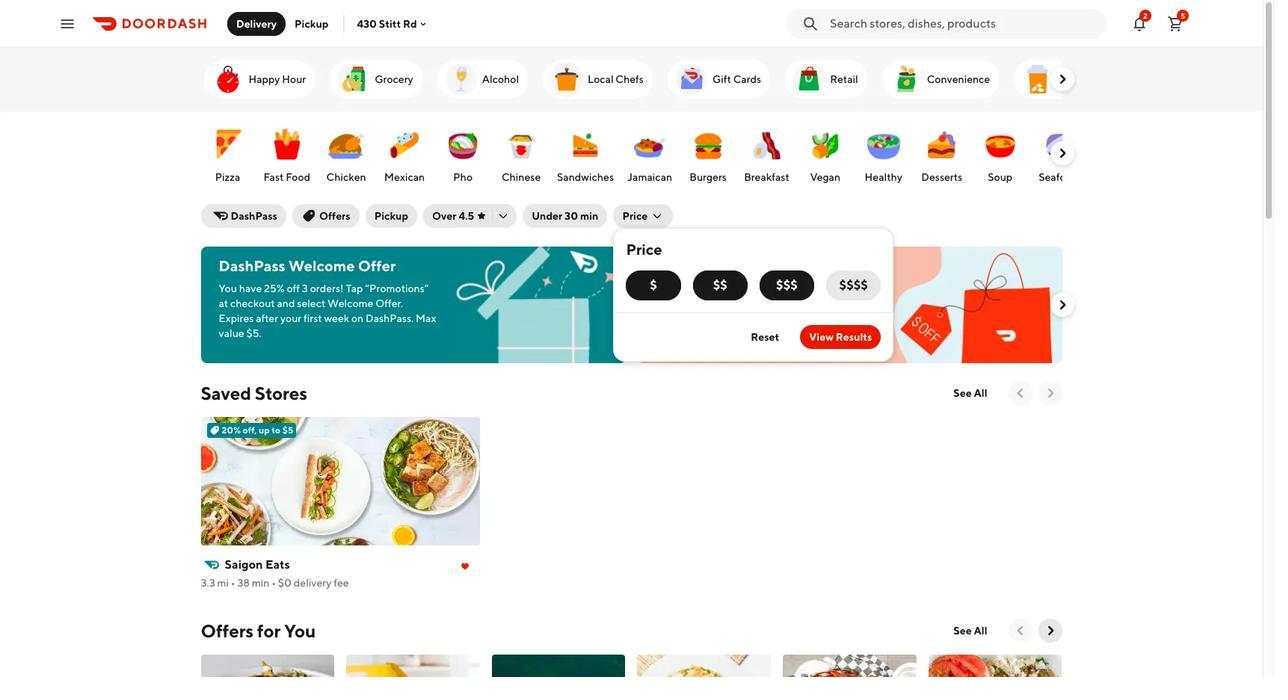 Task type: vqa. For each thing, say whether or not it's contained in the screenshot.
THE PINEAPPLE in BLEND: organic pitaya (aka dragon fruit), pineapple juice, strawberries, mangos TOPPED: organic granola, goji berries, coconut, strawberries Calories: 502 Our granola is certified organic, vegan and gluten-free
no



Task type: describe. For each thing, give the bounding box(es) containing it.
0 vertical spatial pickup button
[[286, 12, 338, 36]]

convenience link
[[882, 60, 999, 99]]

required.
[[758, 301, 801, 313]]

1 horizontal spatial $5
[[655, 301, 668, 313]]

3.3 mi • 38 min • $​0 delivery fee
[[201, 577, 349, 589]]

grocery link
[[330, 60, 422, 99]]

local chefs
[[588, 73, 644, 85]]

fee inside enjoy a $0 delivery fee on your first order.
[[791, 257, 813, 274]]

430 stitt rd
[[357, 18, 417, 30]]

max
[[416, 313, 436, 325]]

your inside enjoy a $0 delivery fee on your first order.
[[837, 257, 868, 274]]

view results
[[809, 331, 872, 343]]

on inside enjoy a $0 delivery fee on your first order.
[[816, 257, 834, 274]]

order.
[[686, 275, 727, 292]]

grocery image
[[336, 61, 372, 97]]

happy hour image
[[210, 61, 246, 97]]

see all for offers for you
[[954, 625, 987, 637]]

view results button
[[800, 325, 881, 349]]

"promotions"
[[365, 283, 429, 295]]

2 • from the left
[[272, 577, 276, 589]]

1 next button of carousel image from the top
[[1055, 146, 1070, 161]]

$$$
[[776, 278, 798, 292]]

welcome inside "you have 25% off 3 orders! tap "promotions" at checkout and select welcome offer. expires after your first week on dashpass. max value $5."
[[328, 298, 373, 310]]

over 4.5 button
[[423, 204, 517, 228]]

pizza
[[215, 171, 240, 183]]

20%
[[222, 425, 241, 436]]

mexican
[[384, 171, 425, 183]]

1 vertical spatial $5
[[282, 425, 293, 436]]

gift cards image
[[674, 61, 710, 97]]

convenience
[[927, 73, 990, 85]]

expires
[[219, 313, 254, 325]]

you inside "you have 25% off 3 orders! tap "promotions" at checkout and select welcome offer. expires after your first week on dashpass. max value $5."
[[219, 283, 237, 295]]

price inside button
[[622, 210, 648, 222]]

under
[[532, 210, 563, 222]]

orders!
[[310, 283, 344, 295]]

retail image
[[791, 61, 827, 97]]

$$$ button
[[760, 271, 814, 301]]

chicken
[[326, 171, 366, 183]]

$$$$ button
[[826, 271, 881, 301]]

offer
[[358, 257, 396, 274]]

see all for saved stores
[[954, 387, 987, 399]]

subtotal
[[670, 301, 709, 313]]

dashpass.
[[366, 313, 414, 325]]

reset button
[[742, 325, 788, 349]]

soup
[[988, 171, 1013, 183]]

offers for you
[[201, 621, 316, 642]]

see for saved stores
[[954, 387, 972, 399]]

and
[[277, 298, 295, 310]]

view
[[809, 331, 834, 343]]

430 stitt rd button
[[357, 18, 429, 30]]

you have 25% off 3 orders! tap "promotions" at checkout and select welcome offer. expires after your first week on dashpass. max value $5.
[[219, 283, 436, 340]]

4.5
[[459, 210, 474, 222]]

food
[[286, 171, 310, 183]]

hour
[[282, 73, 306, 85]]

$5 subtotal minimum required.
[[655, 301, 801, 313]]

$$ button
[[693, 271, 748, 301]]

chefs
[[616, 73, 644, 85]]

30
[[565, 210, 578, 222]]

up
[[259, 425, 270, 436]]

health
[[1059, 73, 1091, 85]]

under 30 min
[[532, 210, 599, 222]]

health image
[[1020, 61, 1056, 97]]

offers for offers for you
[[201, 621, 254, 642]]

desserts
[[922, 171, 963, 183]]

3.3
[[201, 577, 215, 589]]

for
[[257, 621, 281, 642]]

a
[[698, 257, 706, 274]]

retail link
[[785, 60, 867, 99]]

1 • from the left
[[231, 577, 235, 589]]

after
[[256, 313, 278, 325]]

all for offers for you
[[974, 625, 987, 637]]

first inside enjoy a $0 delivery fee on your first order.
[[655, 275, 683, 292]]

health link
[[1014, 60, 1100, 99]]

to
[[272, 425, 280, 436]]

tap
[[346, 283, 363, 295]]

next button of carousel image for offers for you
[[1043, 624, 1058, 639]]

dashpass for dashpass welcome offer
[[219, 257, 285, 274]]

2 items, open order cart image
[[1167, 15, 1185, 33]]

$ button
[[626, 271, 681, 301]]

saigon
[[225, 558, 263, 572]]

gift cards link
[[668, 60, 770, 99]]

next button of carousel image for saved stores
[[1043, 386, 1058, 401]]

offers for offers
[[319, 210, 350, 222]]

dashpass for dashpass
[[231, 210, 277, 222]]

pho
[[453, 171, 473, 183]]

delivery
[[236, 18, 277, 30]]

local
[[588, 73, 614, 85]]

20% off, up to $5
[[222, 425, 293, 436]]

vegan
[[810, 171, 841, 183]]



Task type: locate. For each thing, give the bounding box(es) containing it.
gift cards
[[713, 73, 761, 85]]

2 all from the top
[[974, 625, 987, 637]]

on right $$$ button
[[816, 257, 834, 274]]

results
[[836, 331, 872, 343]]

min inside 'button'
[[580, 210, 599, 222]]

you up at
[[219, 283, 237, 295]]

2 vertical spatial next button of carousel image
[[1043, 624, 1058, 639]]

all
[[974, 387, 987, 399], [974, 625, 987, 637]]

0 horizontal spatial first
[[304, 313, 322, 325]]

1 see all from the top
[[954, 387, 987, 399]]

0 vertical spatial price
[[622, 210, 648, 222]]

first
[[655, 275, 683, 292], [304, 313, 322, 325]]

price down jamaican
[[622, 210, 648, 222]]

over 4.5
[[432, 210, 474, 222]]

offer.
[[376, 298, 403, 310]]

25%
[[264, 283, 285, 295]]

minimum
[[712, 301, 756, 313]]

fee right $​0
[[334, 577, 349, 589]]

•
[[231, 577, 235, 589], [272, 577, 276, 589]]

$$
[[713, 278, 728, 292]]

jamaican
[[627, 171, 672, 183]]

0 vertical spatial first
[[655, 275, 683, 292]]

saved stores link
[[201, 381, 307, 405]]

0 vertical spatial offers
[[319, 210, 350, 222]]

0 vertical spatial min
[[580, 210, 599, 222]]

offers button
[[292, 204, 359, 228]]

value
[[219, 328, 244, 340]]

reset
[[751, 331, 779, 343]]

1 horizontal spatial delivery
[[732, 257, 787, 274]]

0 vertical spatial you
[[219, 283, 237, 295]]

0 horizontal spatial offers
[[201, 621, 254, 642]]

2 see all link from the top
[[945, 619, 996, 643]]

1 vertical spatial see all
[[954, 625, 987, 637]]

430
[[357, 18, 377, 30]]

1 see from the top
[[954, 387, 972, 399]]

alcohol image
[[443, 61, 479, 97]]

healthy
[[865, 171, 903, 183]]

1 vertical spatial see all link
[[945, 619, 996, 643]]

5
[[1181, 11, 1185, 20]]

happy
[[249, 73, 280, 85]]

dashpass inside button
[[231, 210, 277, 222]]

alcohol link
[[437, 60, 528, 99]]

rd
[[403, 18, 417, 30]]

pickup button right delivery on the left
[[286, 12, 338, 36]]

1 previous button of carousel image from the top
[[1013, 386, 1028, 401]]

offers left for
[[201, 621, 254, 642]]

Store search: begin typing to search for stores available on DoorDash text field
[[830, 15, 1098, 32]]

under 30 min button
[[523, 204, 608, 228]]

1 horizontal spatial •
[[272, 577, 276, 589]]

on
[[816, 257, 834, 274], [351, 313, 364, 325]]

1 vertical spatial first
[[304, 313, 322, 325]]

you right for
[[284, 621, 316, 642]]

your down and
[[280, 313, 302, 325]]

1 horizontal spatial min
[[580, 210, 599, 222]]

open menu image
[[58, 15, 76, 33]]

delivery up the $$$
[[732, 257, 787, 274]]

1 horizontal spatial pickup
[[374, 210, 408, 222]]

price down price button
[[626, 241, 662, 258]]

fast
[[264, 171, 284, 183]]

0 vertical spatial pickup
[[295, 18, 329, 30]]

0 horizontal spatial pickup button
[[286, 12, 338, 36]]

offers for you link
[[201, 619, 316, 643]]

0 vertical spatial welcome
[[288, 257, 355, 274]]

delivery right $​0
[[294, 577, 332, 589]]

2 see from the top
[[954, 625, 972, 637]]

1 see all link from the top
[[945, 381, 996, 405]]

happy hour
[[249, 73, 306, 85]]

first down select
[[304, 313, 322, 325]]

$5 right to
[[282, 425, 293, 436]]

delivery inside enjoy a $0 delivery fee on your first order.
[[732, 257, 787, 274]]

1 horizontal spatial your
[[837, 257, 868, 274]]

0 vertical spatial see
[[954, 387, 972, 399]]

1 vertical spatial pickup
[[374, 210, 408, 222]]

fast food
[[264, 171, 310, 183]]

1 horizontal spatial first
[[655, 275, 683, 292]]

$
[[650, 278, 657, 292]]

pickup button
[[286, 12, 338, 36], [365, 204, 417, 228]]

1 vertical spatial previous button of carousel image
[[1013, 624, 1028, 639]]

see
[[954, 387, 972, 399], [954, 625, 972, 637]]

0 horizontal spatial $5
[[282, 425, 293, 436]]

your up $$$$
[[837, 257, 868, 274]]

gift
[[713, 73, 731, 85]]

on inside "you have 25% off 3 orders! tap "promotions" at checkout and select welcome offer. expires after your first week on dashpass. max value $5."
[[351, 313, 364, 325]]

1 horizontal spatial fee
[[791, 257, 813, 274]]

0 vertical spatial previous button of carousel image
[[1013, 386, 1028, 401]]

over
[[432, 210, 457, 222]]

see all link for offers for you
[[945, 619, 996, 643]]

select
[[297, 298, 326, 310]]

min right '30'
[[580, 210, 599, 222]]

• right mi on the bottom left of the page
[[231, 577, 235, 589]]

welcome up orders! at the top left of page
[[288, 257, 355, 274]]

1 vertical spatial next button of carousel image
[[1055, 298, 1070, 313]]

eats
[[265, 558, 290, 572]]

1 horizontal spatial offers
[[319, 210, 350, 222]]

stitt
[[379, 18, 401, 30]]

mi
[[217, 577, 229, 589]]

next button of carousel image
[[1055, 146, 1070, 161], [1055, 298, 1070, 313]]

see all link for saved stores
[[945, 381, 996, 405]]

0 horizontal spatial pickup
[[295, 18, 329, 30]]

fee
[[791, 257, 813, 274], [334, 577, 349, 589]]

0 horizontal spatial on
[[351, 313, 364, 325]]

0 vertical spatial all
[[974, 387, 987, 399]]

1 vertical spatial min
[[252, 577, 269, 589]]

0 vertical spatial dashpass
[[231, 210, 277, 222]]

pickup right delivery button
[[295, 18, 329, 30]]

dashpass up the have
[[219, 257, 285, 274]]

0 horizontal spatial •
[[231, 577, 235, 589]]

38
[[237, 577, 250, 589]]

convenience image
[[888, 61, 924, 97]]

enjoy a $0 delivery fee on your first order.
[[655, 257, 868, 292]]

0 vertical spatial your
[[837, 257, 868, 274]]

0 vertical spatial next button of carousel image
[[1055, 72, 1070, 87]]

1 vertical spatial you
[[284, 621, 316, 642]]

chinese
[[502, 171, 541, 183]]

1 vertical spatial welcome
[[328, 298, 373, 310]]

delivery button
[[227, 12, 286, 36]]

2 see all from the top
[[954, 625, 987, 637]]

1 vertical spatial price
[[626, 241, 662, 258]]

offers inside button
[[319, 210, 350, 222]]

1 vertical spatial pickup button
[[365, 204, 417, 228]]

0 vertical spatial next button of carousel image
[[1055, 146, 1070, 161]]

off
[[287, 283, 300, 295]]

1 vertical spatial your
[[280, 313, 302, 325]]

0 vertical spatial see all
[[954, 387, 987, 399]]

first inside "you have 25% off 3 orders! tap "promotions" at checkout and select welcome offer. expires after your first week on dashpass. max value $5."
[[304, 313, 322, 325]]

min
[[580, 210, 599, 222], [252, 577, 269, 589]]

stores
[[255, 383, 307, 404]]

0 horizontal spatial delivery
[[294, 577, 332, 589]]

burgers
[[690, 171, 727, 183]]

pickup down mexican
[[374, 210, 408, 222]]

previous button of carousel image
[[1013, 386, 1028, 401], [1013, 624, 1028, 639]]

1 vertical spatial see
[[954, 625, 972, 637]]

dashpass down fast
[[231, 210, 277, 222]]

next button of carousel image
[[1055, 72, 1070, 87], [1043, 386, 1058, 401], [1043, 624, 1058, 639]]

saved stores
[[201, 383, 307, 404]]

1 vertical spatial all
[[974, 625, 987, 637]]

1 horizontal spatial you
[[284, 621, 316, 642]]

all for saved stores
[[974, 387, 987, 399]]

notification bell image
[[1131, 15, 1149, 33]]

happy hour link
[[204, 60, 315, 99]]

1 all from the top
[[974, 387, 987, 399]]

1 vertical spatial next button of carousel image
[[1043, 386, 1058, 401]]

• left $​0
[[272, 577, 276, 589]]

1 vertical spatial offers
[[201, 621, 254, 642]]

1 vertical spatial delivery
[[294, 577, 332, 589]]

2 previous button of carousel image from the top
[[1013, 624, 1028, 639]]

0 vertical spatial see all link
[[945, 381, 996, 405]]

2
[[1143, 11, 1148, 20]]

week
[[324, 313, 349, 325]]

offers down chicken
[[319, 210, 350, 222]]

2 next button of carousel image from the top
[[1055, 298, 1070, 313]]

your inside "you have 25% off 3 orders! tap "promotions" at checkout and select welcome offer. expires after your first week on dashpass. max value $5."
[[280, 313, 302, 325]]

offers
[[319, 210, 350, 222], [201, 621, 254, 642]]

1 vertical spatial fee
[[334, 577, 349, 589]]

first down enjoy
[[655, 275, 683, 292]]

retail
[[830, 73, 858, 85]]

your
[[837, 257, 868, 274], [280, 313, 302, 325]]

local chefs image
[[549, 61, 585, 97]]

0 vertical spatial delivery
[[732, 257, 787, 274]]

saigon eats
[[225, 558, 290, 572]]

0 vertical spatial $5
[[655, 301, 668, 313]]

$5 down $
[[655, 301, 668, 313]]

$​0
[[278, 577, 292, 589]]

$$$$
[[839, 278, 868, 292]]

5 button
[[1161, 9, 1191, 39]]

0 horizontal spatial fee
[[334, 577, 349, 589]]

pickup button down mexican
[[365, 204, 417, 228]]

at
[[219, 298, 228, 310]]

alcohol
[[482, 73, 519, 85]]

1 vertical spatial dashpass
[[219, 257, 285, 274]]

1 vertical spatial on
[[351, 313, 364, 325]]

min right 38
[[252, 577, 269, 589]]

see all link
[[945, 381, 996, 405], [945, 619, 996, 643]]

3
[[302, 283, 308, 295]]

0 vertical spatial on
[[816, 257, 834, 274]]

fee up the $$$
[[791, 257, 813, 274]]

local chefs link
[[543, 60, 653, 99]]

0 horizontal spatial min
[[252, 577, 269, 589]]

1 horizontal spatial pickup button
[[365, 204, 417, 228]]

on right week
[[351, 313, 364, 325]]

grocery
[[375, 73, 413, 85]]

$0
[[709, 257, 729, 274]]

see for offers for you
[[954, 625, 972, 637]]

0 horizontal spatial your
[[280, 313, 302, 325]]

price button
[[613, 204, 673, 228]]

0 vertical spatial fee
[[791, 257, 813, 274]]

delivery
[[732, 257, 787, 274], [294, 577, 332, 589]]

0 horizontal spatial you
[[219, 283, 237, 295]]

welcome down the tap
[[328, 298, 373, 310]]

enjoy
[[655, 257, 695, 274]]

previous button of carousel image for saved stores
[[1013, 386, 1028, 401]]

1 horizontal spatial on
[[816, 257, 834, 274]]

previous button of carousel image for offers for you
[[1013, 624, 1028, 639]]



